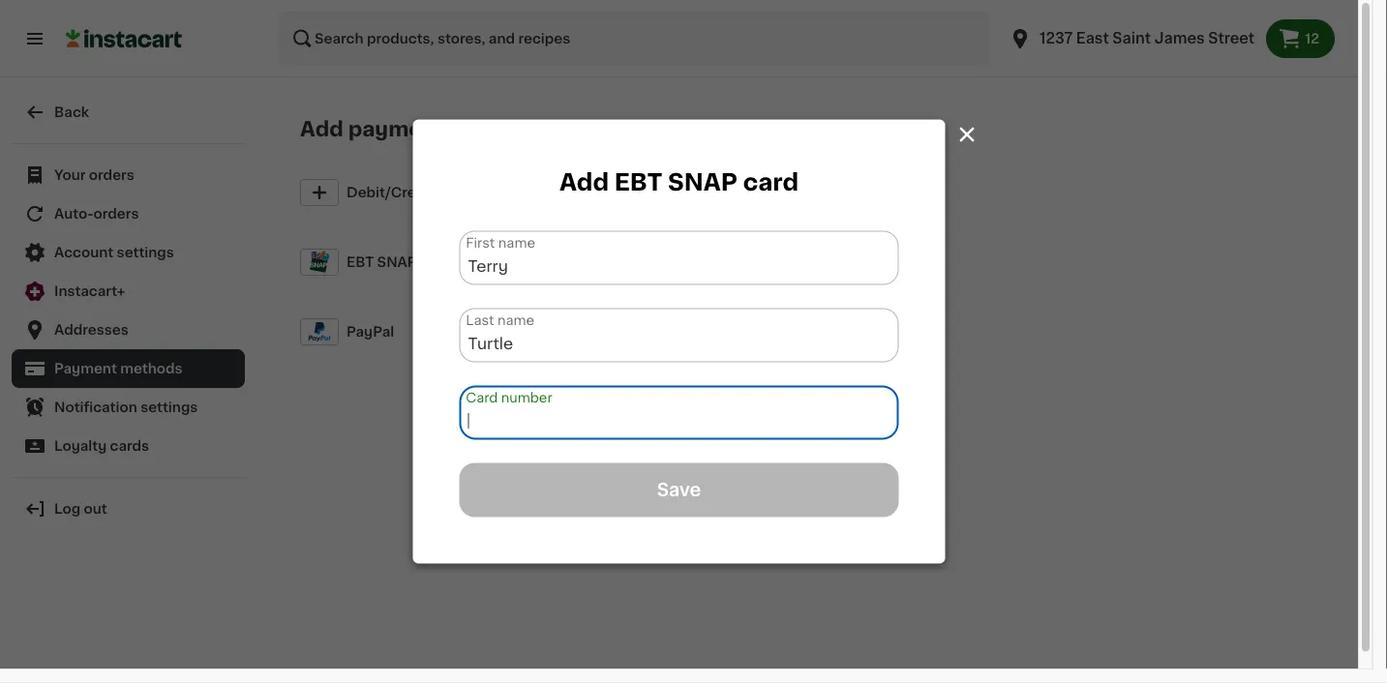 Task type: locate. For each thing, give the bounding box(es) containing it.
0 vertical spatial settings
[[117, 246, 174, 259]]

auto-orders link
[[12, 195, 245, 233]]

notification settings link
[[12, 388, 245, 427]]

your orders link
[[12, 156, 245, 195]]

settings down auto-orders link
[[117, 246, 174, 259]]

12 button
[[1267, 19, 1335, 58]]

1 vertical spatial settings
[[141, 401, 198, 414]]

paypal
[[347, 325, 394, 339]]

orders up account settings
[[93, 207, 139, 221]]

settings down the methods
[[141, 401, 198, 414]]

1 vertical spatial ebt
[[347, 255, 374, 269]]

None text field
[[459, 231, 899, 285], [459, 386, 899, 440], [459, 231, 899, 285], [459, 386, 899, 440]]

orders
[[89, 168, 134, 182], [93, 207, 139, 221]]

snap down debit/credit
[[377, 255, 417, 269]]

auto-orders
[[54, 207, 139, 221]]

add up ebt snap "button"
[[560, 171, 609, 194]]

close modal image
[[955, 122, 979, 146]]

1 vertical spatial orders
[[93, 207, 139, 221]]

1 vertical spatial add
[[560, 171, 609, 194]]

card
[[743, 171, 799, 194]]

your
[[54, 168, 86, 182]]

notification
[[54, 401, 137, 414]]

payment methods link
[[12, 350, 245, 388]]

0 vertical spatial snap
[[668, 171, 738, 194]]

log
[[54, 502, 80, 516]]

1 horizontal spatial add
[[560, 171, 609, 194]]

1 vertical spatial snap
[[377, 255, 417, 269]]

0 vertical spatial orders
[[89, 168, 134, 182]]

snap left card
[[668, 171, 738, 194]]

0 horizontal spatial add
[[300, 119, 343, 139]]

add payment method
[[300, 119, 533, 139]]

add for add ebt snap card
[[560, 171, 609, 194]]

orders for auto-orders
[[93, 207, 139, 221]]

snap inside "button"
[[377, 255, 417, 269]]

add left payment
[[300, 119, 343, 139]]

ebt
[[614, 171, 663, 194], [347, 255, 374, 269]]

log out link
[[12, 490, 245, 529]]

snap
[[668, 171, 738, 194], [377, 255, 417, 269]]

0 vertical spatial add
[[300, 119, 343, 139]]

ebt snap button
[[292, 227, 776, 297]]

add
[[300, 119, 343, 139], [560, 171, 609, 194]]

payment
[[348, 119, 444, 139]]

payment
[[54, 362, 117, 376]]

orders up auto-orders
[[89, 168, 134, 182]]

log out
[[54, 502, 107, 516]]

0 horizontal spatial ebt
[[347, 255, 374, 269]]

0 horizontal spatial snap
[[377, 255, 417, 269]]

account
[[54, 246, 113, 259]]

1 horizontal spatial ebt
[[614, 171, 663, 194]]

settings
[[117, 246, 174, 259], [141, 401, 198, 414]]

back
[[54, 106, 89, 119]]

None text field
[[459, 309, 899, 363]]

debit/credit
[[347, 186, 435, 199]]

save
[[657, 482, 701, 499]]

1 horizontal spatial snap
[[668, 171, 738, 194]]

12
[[1305, 32, 1320, 46]]

account settings
[[54, 246, 174, 259]]

ebt snap
[[347, 255, 417, 269]]



Task type: vqa. For each thing, say whether or not it's contained in the screenshot.
Account settings link
yes



Task type: describe. For each thing, give the bounding box(es) containing it.
loyalty cards link
[[12, 427, 245, 466]]

add ebt snap card
[[560, 171, 799, 194]]

orders for your orders
[[89, 168, 134, 182]]

auto-
[[54, 207, 93, 221]]

cards
[[110, 440, 149, 453]]

methods
[[120, 362, 183, 376]]

paypal link
[[292, 297, 776, 367]]

notification settings
[[54, 401, 198, 414]]

method
[[449, 119, 533, 139]]

payment methods
[[54, 362, 183, 376]]

loyalty cards
[[54, 440, 149, 453]]

ebt inside "button"
[[347, 255, 374, 269]]

settings for account settings
[[117, 246, 174, 259]]

out
[[84, 502, 107, 516]]

your orders
[[54, 168, 134, 182]]

instacart+
[[54, 285, 125, 298]]

save button
[[459, 463, 899, 518]]

back link
[[12, 93, 245, 132]]

settings for notification settings
[[141, 401, 198, 414]]

instacart+ link
[[12, 272, 245, 311]]

debit/credit button
[[292, 158, 776, 227]]

addresses
[[54, 323, 129, 337]]

add for add payment method
[[300, 119, 343, 139]]

loyalty
[[54, 440, 107, 453]]

addresses link
[[12, 311, 245, 350]]

instacart logo image
[[66, 27, 182, 50]]

0 vertical spatial ebt
[[614, 171, 663, 194]]

account settings link
[[12, 233, 245, 272]]



